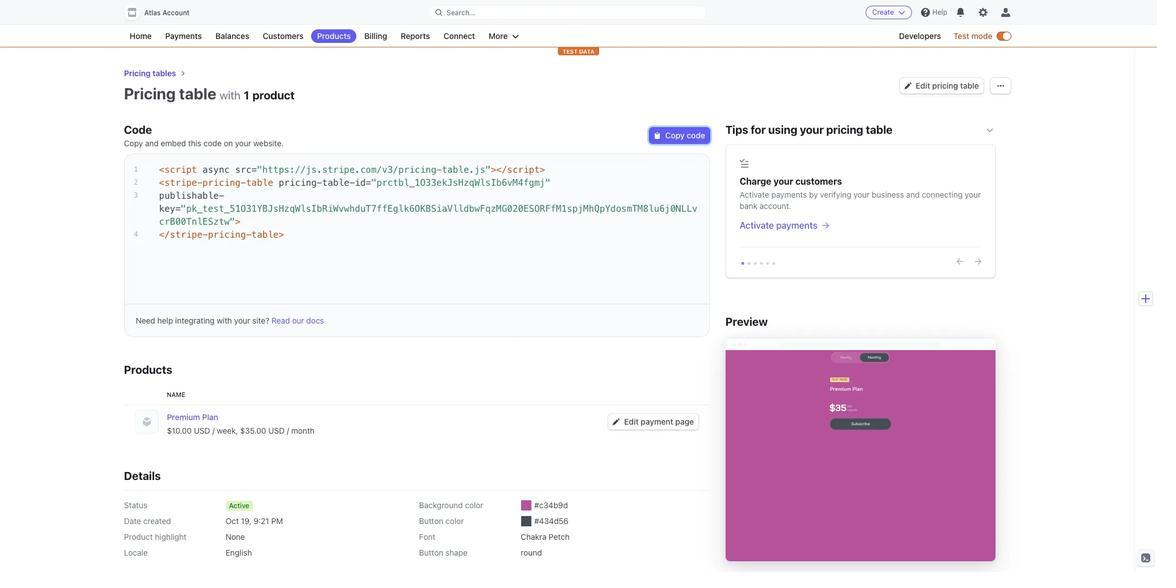 Task type: locate. For each thing, give the bounding box(es) containing it.
edit
[[916, 81, 930, 90], [624, 417, 639, 426]]

1 vertical spatial >
[[235, 216, 241, 227]]

bank
[[740, 201, 758, 211]]

stripe- up publishable-
[[164, 177, 203, 188]]

help button
[[917, 3, 952, 21]]

help
[[933, 8, 947, 16]]

1 horizontal spatial svg image
[[997, 83, 1004, 89]]

1 usd from the left
[[194, 426, 210, 435]]

0 horizontal spatial >
[[235, 216, 241, 227]]

round
[[521, 548, 542, 557]]

"pk_test_51o31ybjshzqwlsibriwvwhdut7ffeglk6okbsiavlldbwfqzmg020esorffm1spjmhqpydosmtm8lu6j0nllv crb00tnlesztw"
[[159, 203, 698, 227]]

products up name at the left of the page
[[124, 363, 172, 376]]

$35.00
[[240, 426, 266, 435]]

1 pricing from the top
[[124, 68, 151, 78]]

1 button from the top
[[419, 516, 443, 526]]

0 vertical spatial =
[[252, 164, 257, 175]]

code
[[687, 130, 705, 140], [204, 138, 222, 148]]

active
[[229, 502, 249, 510]]

usd down plan
[[194, 426, 210, 435]]

0 horizontal spatial svg image
[[654, 132, 661, 139]]

copy
[[665, 130, 685, 140], [124, 138, 143, 148]]

0 horizontal spatial and
[[145, 138, 159, 148]]

oct 19, 9:21 pm
[[226, 516, 283, 526]]

copy inside copy code button
[[665, 130, 685, 140]]

account
[[163, 8, 190, 17]]

1 vertical spatial svg image
[[654, 132, 661, 139]]

payments down account.
[[776, 220, 818, 230]]

home link
[[124, 29, 157, 43]]

2 / from the left
[[287, 426, 289, 435]]

1 horizontal spatial color
[[465, 500, 483, 510]]

your right verifying
[[854, 190, 870, 199]]

1 horizontal spatial products
[[317, 31, 351, 41]]

search…
[[447, 8, 475, 17]]

customers
[[263, 31, 304, 41]]

0 vertical spatial pricing
[[124, 68, 151, 78]]

=
[[252, 164, 257, 175], [366, 177, 371, 188], [175, 203, 181, 214]]

charge your customers activate payments by verifying your business and connecting your bank account.
[[740, 176, 981, 211]]

none
[[226, 532, 245, 542]]

2 horizontal spatial =
[[366, 177, 371, 188]]

usd right '$35.00' on the bottom left
[[268, 426, 285, 435]]

more button
[[483, 29, 525, 43]]

1 vertical spatial activate
[[740, 220, 774, 230]]

0 vertical spatial svg image
[[905, 83, 911, 89]]

0 horizontal spatial script
[[164, 164, 197, 175]]

"https://js.stripe.com/v3/pricing-
[[257, 164, 442, 175]]

2 horizontal spatial >
[[540, 164, 545, 175]]

your right connecting
[[965, 190, 981, 199]]

0 vertical spatial 1
[[244, 89, 249, 102]]

svg image left the edit pricing table
[[905, 83, 911, 89]]

pricing left tables
[[124, 68, 151, 78]]

0 horizontal spatial edit
[[624, 417, 639, 426]]

edit pricing table
[[916, 81, 979, 90]]

chakra
[[521, 532, 547, 542]]

2 script from the left
[[507, 164, 540, 175]]

your inside code copy and embed this code on your website.
[[235, 138, 251, 148]]

pricing table with
[[124, 84, 240, 103]]

async
[[203, 164, 230, 175]]

notifications image
[[957, 8, 966, 17]]

pricing- down "https://js.stripe.com/v3/pricing-
[[279, 177, 322, 188]]

0 vertical spatial and
[[145, 138, 159, 148]]

0 horizontal spatial products
[[124, 363, 172, 376]]

table.js"
[[442, 164, 491, 175]]

/
[[212, 426, 215, 435], [287, 426, 289, 435]]

#434d56
[[534, 516, 569, 526]]

connecting
[[922, 190, 963, 199]]

svg image
[[905, 83, 911, 89], [654, 132, 661, 139]]

0 vertical spatial <
[[159, 164, 164, 175]]

button color
[[419, 516, 464, 526]]

0 horizontal spatial =
[[175, 203, 181, 214]]

and down code
[[145, 138, 159, 148]]

activate down the bank
[[740, 220, 774, 230]]

color for button color
[[446, 516, 464, 526]]

1 vertical spatial color
[[446, 516, 464, 526]]

= down publishable-
[[175, 203, 181, 214]]

0 horizontal spatial svg image
[[613, 419, 620, 425]]

test data
[[563, 48, 595, 55]]

svg image inside copy code button
[[654, 132, 661, 139]]

2 pricing from the top
[[124, 84, 176, 103]]

0 horizontal spatial /
[[212, 426, 215, 435]]

></
[[491, 164, 507, 175]]

edit left payment
[[624, 417, 639, 426]]

balances
[[216, 31, 249, 41]]

stripe- for </
[[170, 229, 208, 240]]

1 horizontal spatial script
[[507, 164, 540, 175]]

and inside charge your customers activate payments by verifying your business and connecting your bank account.
[[906, 190, 920, 199]]

0 vertical spatial activate
[[740, 190, 769, 199]]

pricing down pricing tables link
[[124, 84, 176, 103]]

"prctbl_1o33ekjshzqwlsib6vm4fgmj"
[[371, 177, 551, 188]]

payments up account.
[[772, 190, 807, 199]]

products left billing
[[317, 31, 351, 41]]

0 horizontal spatial color
[[446, 516, 464, 526]]

svg image left copy code on the right top of the page
[[654, 132, 661, 139]]

svg image right the edit pricing table
[[997, 83, 1004, 89]]

= down < script async src = "https://js.stripe.com/v3/pricing-table.js" ></ script >
[[366, 177, 371, 188]]

0 vertical spatial svg image
[[997, 83, 1004, 89]]

1 horizontal spatial and
[[906, 190, 920, 199]]

0 horizontal spatial code
[[204, 138, 222, 148]]

0 vertical spatial with
[[220, 89, 240, 102]]

with left 1 product
[[220, 89, 240, 102]]

2 button from the top
[[419, 548, 443, 557]]

button down font
[[419, 548, 443, 557]]

/ left month
[[287, 426, 289, 435]]

home
[[130, 31, 152, 41]]

1 < from the top
[[159, 164, 164, 175]]

1 vertical spatial and
[[906, 190, 920, 199]]

1 up "2"
[[134, 165, 138, 173]]

pricing- down crb00tnlesztw" in the top left of the page
[[208, 229, 251, 240]]

page
[[675, 417, 694, 426]]

and right business
[[906, 190, 920, 199]]

your right on
[[235, 138, 251, 148]]

</ stripe-pricing-table >
[[159, 229, 284, 240]]

2 vertical spatial >
[[279, 229, 284, 240]]

19,
[[241, 516, 251, 526]]

copy code
[[665, 130, 705, 140]]

button
[[419, 516, 443, 526], [419, 548, 443, 557]]

= down website.
[[252, 164, 257, 175]]

1 horizontal spatial code
[[687, 130, 705, 140]]

premium
[[167, 412, 200, 422]]

0 vertical spatial button
[[419, 516, 443, 526]]

atlas account
[[144, 8, 190, 17]]

stripe- for <
[[164, 177, 203, 188]]

1 left product in the left of the page
[[244, 89, 249, 102]]

1 vertical spatial pricing
[[124, 84, 176, 103]]

with right integrating
[[217, 316, 232, 325]]

edit pricing table link
[[900, 78, 984, 94]]

1 vertical spatial svg image
[[613, 419, 620, 425]]

Search… text field
[[429, 5, 706, 19]]

1 horizontal spatial usd
[[268, 426, 285, 435]]

edit down developers "link"
[[916, 81, 930, 90]]

usd
[[194, 426, 210, 435], [268, 426, 285, 435]]

pricing tables
[[124, 68, 176, 78]]

2 < from the top
[[159, 177, 164, 188]]

color down background color
[[446, 516, 464, 526]]

0 vertical spatial products
[[317, 31, 351, 41]]

pricing- down async
[[203, 177, 246, 188]]

2 usd from the left
[[268, 426, 285, 435]]

0 vertical spatial stripe-
[[164, 177, 203, 188]]

products inside the products link
[[317, 31, 351, 41]]

svg image
[[997, 83, 1004, 89], [613, 419, 620, 425]]

svg image for copy code
[[654, 132, 661, 139]]

0 horizontal spatial usd
[[194, 426, 210, 435]]

0 vertical spatial edit
[[916, 81, 930, 90]]

account.
[[760, 201, 791, 211]]

test
[[563, 48, 578, 55]]

and
[[145, 138, 159, 148], [906, 190, 920, 199]]

svg image inside edit payment page link
[[613, 419, 620, 425]]

atlas
[[144, 8, 161, 17]]

1 horizontal spatial /
[[287, 426, 289, 435]]

0 vertical spatial payments
[[772, 190, 807, 199]]

svg image for edit pricing table
[[905, 83, 911, 89]]

< down the embed
[[159, 164, 164, 175]]

svg image left payment
[[613, 419, 620, 425]]

connect link
[[438, 29, 481, 43]]

website.
[[253, 138, 284, 148]]

integrating
[[175, 316, 215, 325]]

1 vertical spatial edit
[[624, 417, 639, 426]]

payments link
[[160, 29, 208, 43]]

2 vertical spatial =
[[175, 203, 181, 214]]

1 horizontal spatial svg image
[[905, 83, 911, 89]]

using
[[768, 123, 798, 136]]

1 horizontal spatial 1
[[244, 89, 249, 102]]

button for button color
[[419, 516, 443, 526]]

product
[[253, 89, 295, 102]]

code left on
[[204, 138, 222, 148]]

site?
[[252, 316, 269, 325]]

0 horizontal spatial copy
[[124, 138, 143, 148]]

color right background
[[465, 500, 483, 510]]

1 horizontal spatial edit
[[916, 81, 930, 90]]

payments
[[772, 190, 807, 199], [776, 220, 818, 230]]

0 vertical spatial pricing
[[932, 81, 958, 90]]

help
[[157, 316, 173, 325]]

pricing
[[124, 68, 151, 78], [124, 84, 176, 103]]

script
[[164, 164, 197, 175], [507, 164, 540, 175]]

0 horizontal spatial 1
[[134, 165, 138, 173]]

billing
[[364, 31, 387, 41]]

highlight
[[155, 532, 187, 542]]

0 vertical spatial color
[[465, 500, 483, 510]]

button up font
[[419, 516, 443, 526]]

svg image inside edit pricing table link
[[905, 83, 911, 89]]

need help integrating with your site? read our docs
[[136, 316, 324, 325]]

charge
[[740, 176, 772, 186]]

/ left week
[[212, 426, 215, 435]]

activate up the bank
[[740, 190, 769, 199]]

9:21
[[254, 516, 269, 526]]

pricing for table
[[124, 84, 176, 103]]

pm
[[271, 516, 283, 526]]

atlas account button
[[124, 5, 201, 20]]

code left tips
[[687, 130, 705, 140]]

< right "2"
[[159, 177, 164, 188]]

0 horizontal spatial pricing
[[826, 123, 863, 136]]

1 vertical spatial stripe-
[[170, 229, 208, 240]]

products
[[317, 31, 351, 41], [124, 363, 172, 376]]

date created
[[124, 516, 171, 526]]

1 vertical spatial button
[[419, 548, 443, 557]]

activate payments
[[740, 220, 818, 230]]

with
[[220, 89, 240, 102], [217, 316, 232, 325]]

1 activate from the top
[[740, 190, 769, 199]]

1 vertical spatial 1
[[134, 165, 138, 173]]

<
[[159, 164, 164, 175], [159, 177, 164, 188]]

balances link
[[210, 29, 255, 43]]

1 horizontal spatial copy
[[665, 130, 685, 140]]

with inside pricing table with
[[220, 89, 240, 102]]

copy inside code copy and embed this code on your website.
[[124, 138, 143, 148]]

1 vertical spatial <
[[159, 177, 164, 188]]

stripe- down crb00tnlesztw" in the top left of the page
[[170, 229, 208, 240]]



Task type: describe. For each thing, give the bounding box(es) containing it.
1 vertical spatial payments
[[776, 220, 818, 230]]

product highlight
[[124, 532, 187, 542]]

customers
[[796, 176, 842, 186]]

background color
[[419, 500, 483, 510]]

month
[[291, 426, 315, 435]]

1 vertical spatial with
[[217, 316, 232, 325]]

your left site?
[[234, 316, 250, 325]]

$10.00
[[167, 426, 192, 435]]

1 script from the left
[[164, 164, 197, 175]]

embed
[[161, 138, 186, 148]]

more
[[489, 31, 508, 41]]

edit payment page
[[624, 417, 694, 426]]

1 vertical spatial =
[[366, 177, 371, 188]]

"pk_test_51o31ybjshzqwlsibriwvwhdut7ffeglk6okbsiavlldbwfqzmg020esorffm1spjmhqpydosmtm8lu6j0nllv
[[181, 203, 698, 214]]

products link
[[311, 29, 357, 43]]

pricing for tables
[[124, 68, 151, 78]]

tips for using your pricing table
[[726, 123, 893, 136]]

1 vertical spatial products
[[124, 363, 172, 376]]

verifying
[[820, 190, 852, 199]]

1 horizontal spatial =
[[252, 164, 257, 175]]

4
[[134, 230, 138, 238]]

docs
[[306, 316, 324, 325]]

activate payments link
[[740, 219, 982, 232]]

oct
[[226, 516, 239, 526]]

billing link
[[359, 29, 393, 43]]

pricing- for >
[[208, 229, 251, 240]]

week
[[217, 426, 236, 435]]

by
[[809, 190, 818, 199]]

code copy and embed this code on your website.
[[124, 123, 284, 148]]

code inside button
[[687, 130, 705, 140]]

< script async src = "https://js.stripe.com/v3/pricing-table.js" ></ script >
[[159, 164, 545, 175]]

background
[[419, 500, 463, 510]]

create button
[[866, 6, 912, 19]]

customers link
[[257, 29, 309, 43]]

Search… search field
[[429, 5, 706, 19]]

your up account.
[[774, 176, 793, 186]]

crb00tnlesztw"
[[159, 216, 235, 227]]

reports link
[[395, 29, 436, 43]]

status
[[124, 500, 147, 510]]

publishable- key
[[159, 190, 224, 214]]

english
[[226, 548, 252, 557]]

product
[[124, 532, 153, 542]]

plan
[[202, 412, 218, 422]]

table-
[[322, 177, 355, 188]]

activate inside charge your customers activate payments by verifying your business and connecting your bank account.
[[740, 190, 769, 199]]

1 product
[[244, 89, 295, 102]]

#c34b9d
[[534, 500, 568, 510]]

pricing- for pricing-
[[203, 177, 246, 188]]

data
[[579, 48, 595, 55]]

chakra petch
[[521, 532, 570, 542]]

publishable-
[[159, 190, 224, 201]]

edit for edit payment page
[[624, 417, 639, 426]]

developers
[[899, 31, 941, 41]]

edit for edit pricing table
[[916, 81, 930, 90]]

1 horizontal spatial >
[[279, 229, 284, 240]]

code
[[124, 123, 152, 136]]

details
[[124, 469, 161, 482]]

for
[[751, 123, 766, 136]]

date
[[124, 516, 141, 526]]

need
[[136, 316, 155, 325]]

font
[[419, 532, 436, 542]]

test mode
[[954, 31, 993, 41]]

1 / from the left
[[212, 426, 215, 435]]

petch
[[549, 532, 570, 542]]

and inside code copy and embed this code on your website.
[[145, 138, 159, 148]]

color for background color
[[465, 500, 483, 510]]

on
[[224, 138, 233, 148]]

1 vertical spatial pricing
[[826, 123, 863, 136]]

button for button shape
[[419, 548, 443, 557]]

0 vertical spatial >
[[540, 164, 545, 175]]

1 for 1
[[134, 165, 138, 173]]

2 activate from the top
[[740, 220, 774, 230]]

< for stripe-
[[159, 177, 164, 188]]

test
[[954, 31, 970, 41]]

payment
[[641, 417, 673, 426]]

pricing tables link
[[124, 68, 176, 79]]

< for script
[[159, 164, 164, 175]]

1 horizontal spatial pricing
[[932, 81, 958, 90]]

payments
[[165, 31, 202, 41]]

reports
[[401, 31, 430, 41]]

premium plan $10.00 usd / week $35.00 usd / month
[[167, 412, 315, 435]]

tips
[[726, 123, 748, 136]]

</
[[159, 229, 170, 240]]

copy code button
[[650, 128, 710, 143]]

2
[[134, 178, 138, 186]]

connect
[[444, 31, 475, 41]]

name
[[167, 391, 185, 398]]

developers link
[[894, 29, 947, 43]]

read our docs link
[[272, 316, 324, 325]]

locale
[[124, 548, 148, 557]]

your right using
[[800, 123, 824, 136]]

this
[[188, 138, 201, 148]]

1 for 1 product
[[244, 89, 249, 102]]

payments inside charge your customers activate payments by verifying your business and connecting your bank account.
[[772, 190, 807, 199]]

code inside code copy and embed this code on your website.
[[204, 138, 222, 148]]

created
[[143, 516, 171, 526]]

edit payment page link
[[608, 414, 699, 430]]

our
[[292, 316, 304, 325]]



Task type: vqa. For each thing, say whether or not it's contained in the screenshot.
the left pricing
yes



